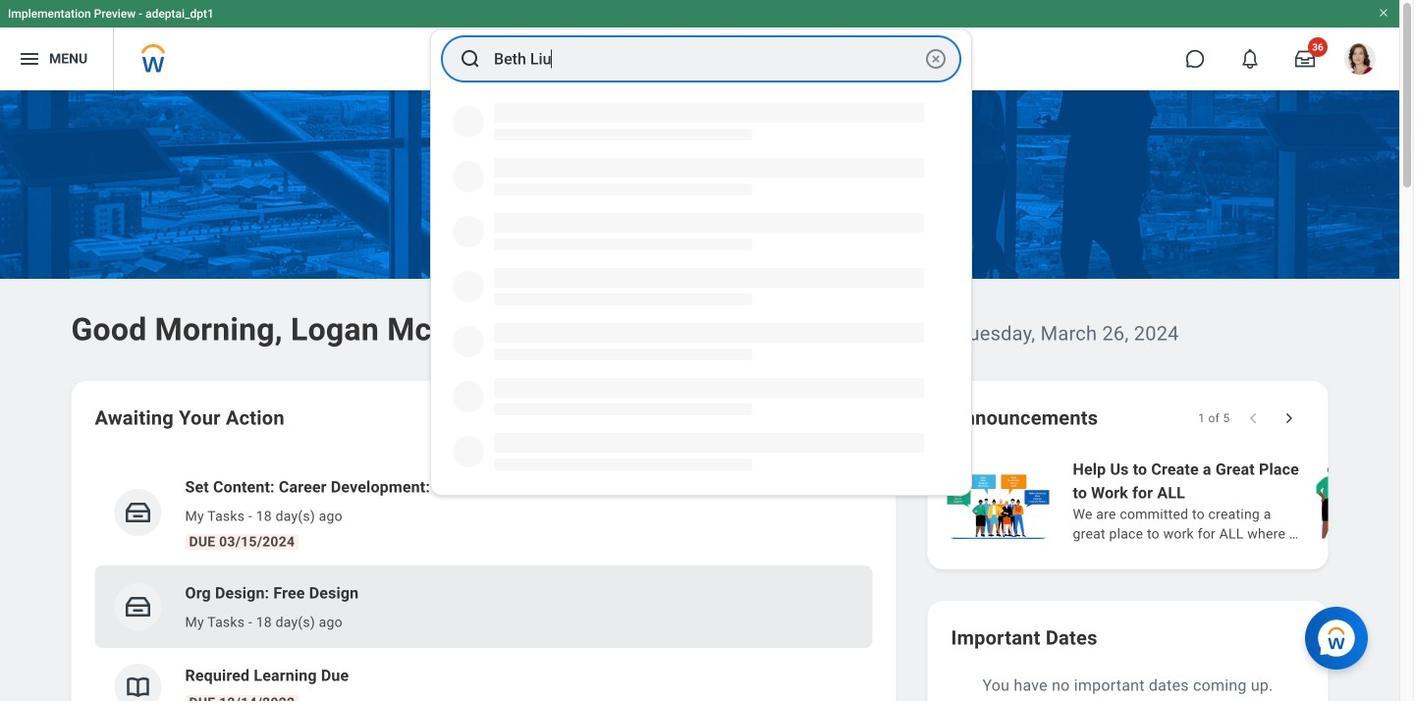 Task type: vqa. For each thing, say whether or not it's contained in the screenshot.
6th chevron down small icon from left
no



Task type: describe. For each thing, give the bounding box(es) containing it.
inbox large image
[[1295, 49, 1315, 69]]

chevron left small image
[[1244, 409, 1263, 428]]

chevron right small image
[[1279, 409, 1299, 428]]

2 inbox image from the top
[[123, 592, 153, 622]]

profile logan mcneil image
[[1344, 43, 1376, 79]]

1 horizontal spatial list
[[943, 456, 1414, 546]]

Search Workday  search field
[[494, 37, 920, 81]]

x circle image
[[924, 47, 948, 71]]

notifications large image
[[1240, 49, 1260, 69]]



Task type: locate. For each thing, give the bounding box(es) containing it.
banner
[[0, 0, 1399, 90]]

inbox image
[[123, 498, 153, 527], [123, 592, 153, 622]]

list item
[[95, 566, 873, 648]]

1 vertical spatial inbox image
[[123, 592, 153, 622]]

0 horizontal spatial list
[[95, 460, 873, 701]]

justify image
[[18, 47, 41, 71]]

search image
[[459, 47, 482, 71]]

0 vertical spatial inbox image
[[123, 498, 153, 527]]

book open image
[[123, 673, 153, 701]]

1 inbox image from the top
[[123, 498, 153, 527]]

status
[[1198, 411, 1230, 426]]

main content
[[0, 90, 1414, 701]]

close environment banner image
[[1378, 7, 1390, 19]]

list
[[943, 456, 1414, 546], [95, 460, 873, 701]]

None search field
[[430, 28, 972, 496]]



